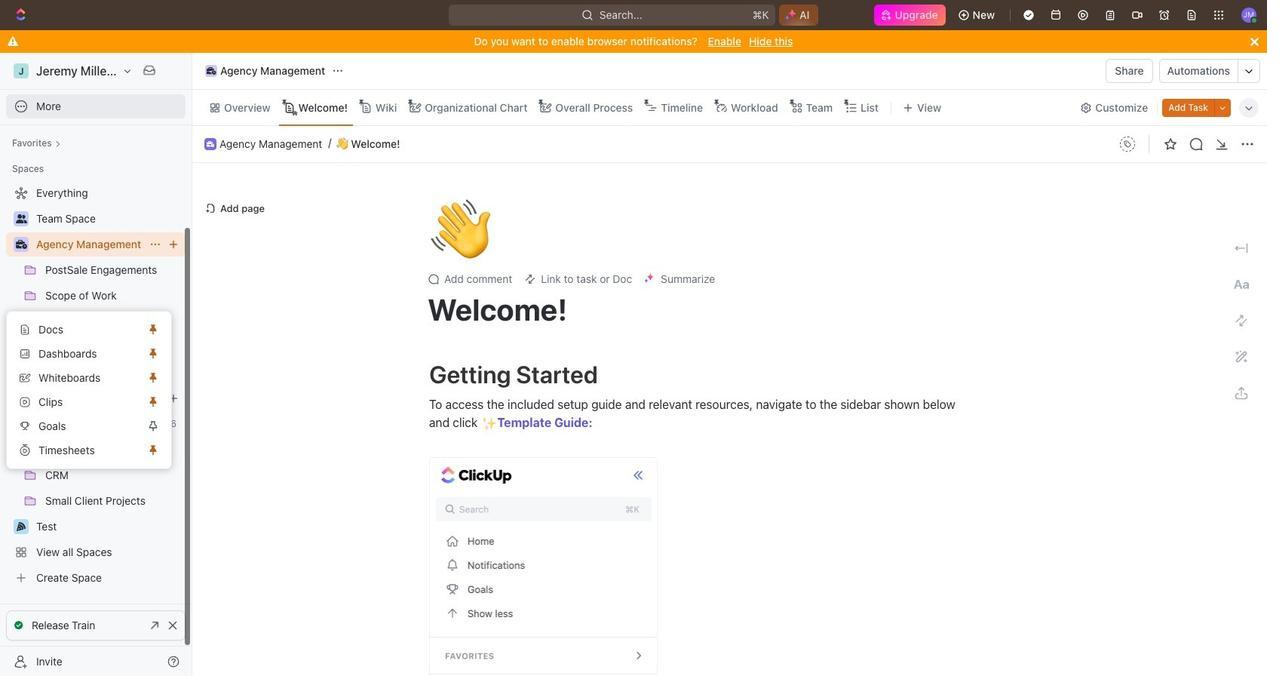 Task type: locate. For each thing, give the bounding box(es) containing it.
1 vertical spatial business time image
[[207, 141, 214, 147]]

2 vertical spatial business time image
[[15, 240, 27, 249]]

tree
[[6, 181, 186, 590]]

business time image
[[207, 67, 216, 75], [207, 141, 214, 147], [15, 240, 27, 249]]



Task type: describe. For each thing, give the bounding box(es) containing it.
sidebar navigation
[[0, 53, 192, 676]]

business time image inside sidebar navigation
[[15, 240, 27, 249]]

tree inside sidebar navigation
[[6, 181, 186, 590]]

0 vertical spatial business time image
[[207, 67, 216, 75]]



Task type: vqa. For each thing, say whether or not it's contained in the screenshot.
rightmost business time image
yes



